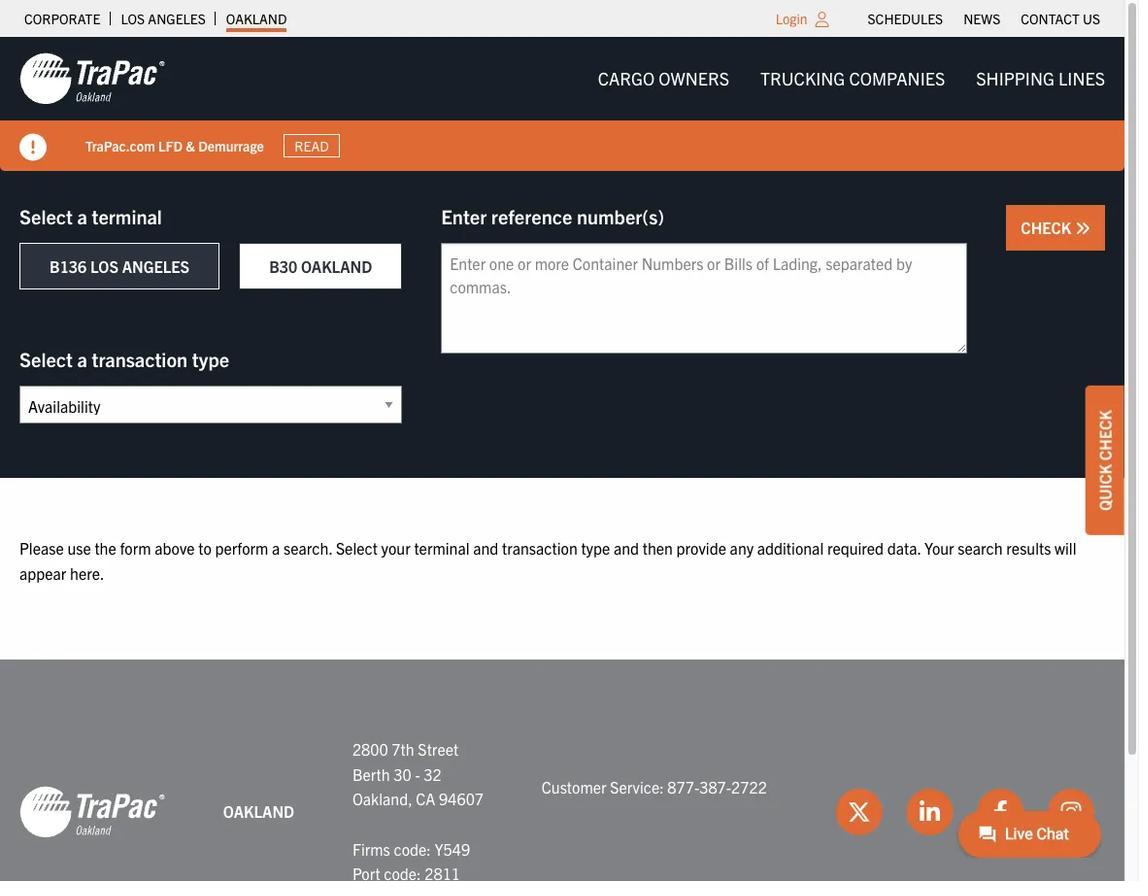 Task type: locate. For each thing, give the bounding box(es) containing it.
0 horizontal spatial and
[[473, 538, 499, 558]]

firms
[[353, 839, 390, 859]]

oakland image for "banner" containing cargo owners
[[19, 52, 165, 106]]

1 vertical spatial a
[[77, 347, 87, 371]]

1 and from the left
[[473, 538, 499, 558]]

enter reference number(s)
[[441, 204, 665, 228]]

0 vertical spatial los
[[121, 10, 145, 27]]

trucking
[[761, 67, 846, 89]]

solid image inside the check button
[[1076, 221, 1091, 236]]

login link
[[776, 10, 808, 27]]

2 vertical spatial oakland
[[223, 802, 295, 821]]

oakland image inside footer
[[19, 785, 165, 840]]

trucking companies
[[761, 67, 946, 89]]

quick check link
[[1087, 385, 1125, 535]]

oakland image
[[19, 52, 165, 106], [19, 785, 165, 840]]

code:
[[394, 839, 431, 859]]

above
[[155, 538, 195, 558]]

trapac.com
[[86, 137, 155, 154]]

berth
[[353, 765, 390, 784]]

provide
[[677, 538, 727, 558]]

0 horizontal spatial check
[[1022, 218, 1076, 237]]

transaction
[[92, 347, 188, 371], [502, 538, 578, 558]]

footer
[[0, 660, 1125, 881]]

1 vertical spatial solid image
[[1076, 221, 1091, 236]]

here.
[[70, 563, 105, 583]]

0 vertical spatial check
[[1022, 218, 1076, 237]]

a left the search.
[[272, 538, 280, 558]]

select up b136
[[19, 204, 73, 228]]

to
[[198, 538, 212, 558]]

select for select a terminal
[[19, 204, 73, 228]]

a for transaction
[[77, 347, 87, 371]]

1 vertical spatial check
[[1096, 410, 1116, 460]]

quick check
[[1096, 410, 1116, 511]]

street
[[418, 740, 459, 759]]

oakland
[[226, 10, 287, 27], [301, 257, 372, 276], [223, 802, 295, 821]]

oakland link
[[226, 5, 287, 32]]

terminal right your
[[414, 538, 470, 558]]

type
[[192, 347, 229, 371], [582, 538, 611, 558]]

2 vertical spatial select
[[336, 538, 378, 558]]

use
[[67, 538, 91, 558]]

1 horizontal spatial los
[[121, 10, 145, 27]]

0 horizontal spatial transaction
[[92, 347, 188, 371]]

0 horizontal spatial type
[[192, 347, 229, 371]]

banner
[[0, 37, 1140, 171]]

1 horizontal spatial transaction
[[502, 538, 578, 558]]

a
[[77, 204, 87, 228], [77, 347, 87, 371], [272, 538, 280, 558]]

los
[[121, 10, 145, 27], [90, 257, 119, 276]]

lfd
[[158, 137, 183, 154]]

contact
[[1022, 10, 1080, 27]]

menu bar down light image
[[583, 59, 1121, 98]]

1 horizontal spatial terminal
[[414, 538, 470, 558]]

menu bar containing schedules
[[858, 5, 1111, 32]]

a up b136
[[77, 204, 87, 228]]

oakland image for footer containing 2800 7th street
[[19, 785, 165, 840]]

a for terminal
[[77, 204, 87, 228]]

2 and from the left
[[614, 538, 640, 558]]

terminal
[[92, 204, 162, 228], [414, 538, 470, 558]]

companies
[[850, 67, 946, 89]]

0 horizontal spatial los
[[90, 257, 119, 276]]

b30 oakland
[[269, 257, 372, 276]]

and
[[473, 538, 499, 558], [614, 538, 640, 558]]

menu bar
[[858, 5, 1111, 32], [583, 59, 1121, 98]]

select a transaction type
[[19, 347, 229, 371]]

1 horizontal spatial solid image
[[1076, 221, 1091, 236]]

angeles down the select a terminal on the top left of the page
[[122, 257, 190, 276]]

and right your
[[473, 538, 499, 558]]

angeles left "oakland" "link"
[[148, 10, 206, 27]]

1 vertical spatial terminal
[[414, 538, 470, 558]]

oakland,
[[353, 789, 413, 809]]

select a terminal
[[19, 204, 162, 228]]

type inside please use the form above to perform a search. select your terminal and transaction type and then provide any additional required data. your search results will appear here.
[[582, 538, 611, 558]]

data.
[[888, 538, 922, 558]]

0 vertical spatial solid image
[[19, 134, 47, 161]]

select down b136
[[19, 347, 73, 371]]

&
[[186, 137, 195, 154]]

0 horizontal spatial solid image
[[19, 134, 47, 161]]

0 vertical spatial type
[[192, 347, 229, 371]]

1 vertical spatial menu bar
[[583, 59, 1121, 98]]

read link
[[284, 134, 340, 158]]

0 vertical spatial oakland image
[[19, 52, 165, 106]]

shipping
[[977, 67, 1055, 89]]

terminal up b136 los angeles
[[92, 204, 162, 228]]

1 vertical spatial transaction
[[502, 538, 578, 558]]

check button
[[1007, 205, 1106, 251]]

1 oakland image from the top
[[19, 52, 165, 106]]

demurrage
[[198, 137, 264, 154]]

1 vertical spatial los
[[90, 257, 119, 276]]

solid image
[[19, 134, 47, 161], [1076, 221, 1091, 236]]

los right corporate link
[[121, 10, 145, 27]]

results
[[1007, 538, 1052, 558]]

2 oakland image from the top
[[19, 785, 165, 840]]

cargo owners link
[[583, 59, 745, 98]]

customer service: 877-387-2722
[[542, 777, 768, 796]]

form
[[120, 538, 151, 558]]

firms code:  y549
[[353, 839, 470, 859]]

1 vertical spatial oakland image
[[19, 785, 165, 840]]

select
[[19, 204, 73, 228], [19, 347, 73, 371], [336, 538, 378, 558]]

corporate link
[[24, 5, 100, 32]]

2 vertical spatial a
[[272, 538, 280, 558]]

select left your
[[336, 538, 378, 558]]

0 vertical spatial transaction
[[92, 347, 188, 371]]

menu bar containing cargo owners
[[583, 59, 1121, 98]]

and left then
[[614, 538, 640, 558]]

check
[[1022, 218, 1076, 237], [1096, 410, 1116, 460]]

search
[[959, 538, 1004, 558]]

1 horizontal spatial type
[[582, 538, 611, 558]]

your
[[382, 538, 411, 558]]

1 vertical spatial select
[[19, 347, 73, 371]]

a down b136
[[77, 347, 87, 371]]

los right b136
[[90, 257, 119, 276]]

shipping lines
[[977, 67, 1106, 89]]

0 horizontal spatial terminal
[[92, 204, 162, 228]]

0 vertical spatial a
[[77, 204, 87, 228]]

search.
[[284, 538, 333, 558]]

angeles
[[148, 10, 206, 27], [122, 257, 190, 276]]

0 vertical spatial angeles
[[148, 10, 206, 27]]

1 horizontal spatial check
[[1096, 410, 1116, 460]]

cargo
[[598, 67, 655, 89]]

oakland image inside "banner"
[[19, 52, 165, 106]]

b136 los angeles
[[50, 257, 190, 276]]

corporate
[[24, 10, 100, 27]]

menu bar up shipping
[[858, 5, 1111, 32]]

1 vertical spatial type
[[582, 538, 611, 558]]

1 horizontal spatial and
[[614, 538, 640, 558]]

0 vertical spatial select
[[19, 204, 73, 228]]

0 vertical spatial menu bar
[[858, 5, 1111, 32]]

service:
[[611, 777, 664, 796]]



Task type: describe. For each thing, give the bounding box(es) containing it.
1 vertical spatial angeles
[[122, 257, 190, 276]]

30
[[394, 765, 412, 784]]

angeles inside 'los angeles' 'link'
[[148, 10, 206, 27]]

appear
[[19, 563, 66, 583]]

required
[[828, 538, 884, 558]]

owners
[[659, 67, 730, 89]]

news
[[964, 10, 1001, 27]]

please use the form above to perform a search. select your terminal and transaction type and then provide any additional required data. your search results will appear here.
[[19, 538, 1077, 583]]

quick
[[1096, 464, 1116, 511]]

lines
[[1059, 67, 1106, 89]]

any
[[730, 538, 754, 558]]

select inside please use the form above to perform a search. select your terminal and transaction type and then provide any additional required data. your search results will appear here.
[[336, 538, 378, 558]]

schedules
[[868, 10, 944, 27]]

y549
[[435, 839, 470, 859]]

banner containing cargo owners
[[0, 37, 1140, 171]]

contact us link
[[1022, 5, 1101, 32]]

us
[[1084, 10, 1101, 27]]

menu bar inside "banner"
[[583, 59, 1121, 98]]

footer containing 2800 7th street
[[0, 660, 1125, 881]]

ca
[[416, 789, 436, 809]]

-
[[415, 765, 420, 784]]

387-
[[700, 777, 732, 796]]

shipping lines link
[[961, 59, 1121, 98]]

the
[[95, 538, 116, 558]]

number(s)
[[577, 204, 665, 228]]

reference
[[492, 204, 573, 228]]

b30
[[269, 257, 298, 276]]

cargo owners
[[598, 67, 730, 89]]

b136
[[50, 257, 87, 276]]

select for select a transaction type
[[19, 347, 73, 371]]

read
[[295, 137, 329, 155]]

los inside 'link'
[[121, 10, 145, 27]]

los angeles link
[[121, 5, 206, 32]]

877-
[[668, 777, 700, 796]]

perform
[[215, 538, 269, 558]]

terminal inside please use the form above to perform a search. select your terminal and transaction type and then provide any additional required data. your search results will appear here.
[[414, 538, 470, 558]]

94607
[[439, 789, 484, 809]]

32
[[424, 765, 442, 784]]

a inside please use the form above to perform a search. select your terminal and transaction type and then provide any additional required data. your search results will appear here.
[[272, 538, 280, 558]]

7th
[[392, 740, 415, 759]]

contact us
[[1022, 10, 1101, 27]]

login
[[776, 10, 808, 27]]

oakland inside footer
[[223, 802, 295, 821]]

check inside button
[[1022, 218, 1076, 237]]

2800
[[353, 740, 388, 759]]

please
[[19, 538, 64, 558]]

Enter reference number(s) text field
[[441, 243, 968, 354]]

trapac.com lfd & demurrage
[[86, 137, 264, 154]]

additional
[[758, 538, 824, 558]]

los angeles
[[121, 10, 206, 27]]

will
[[1055, 538, 1077, 558]]

then
[[643, 538, 673, 558]]

1 vertical spatial oakland
[[301, 257, 372, 276]]

0 vertical spatial oakland
[[226, 10, 287, 27]]

schedules link
[[868, 5, 944, 32]]

0 vertical spatial terminal
[[92, 204, 162, 228]]

enter
[[441, 204, 487, 228]]

trucking companies link
[[745, 59, 961, 98]]

light image
[[816, 12, 830, 27]]

2722
[[732, 777, 768, 796]]

customer
[[542, 777, 607, 796]]

2800 7th street berth 30 - 32 oakland, ca 94607
[[353, 740, 484, 809]]

transaction inside please use the form above to perform a search. select your terminal and transaction type and then provide any additional required data. your search results will appear here.
[[502, 538, 578, 558]]

news link
[[964, 5, 1001, 32]]

your
[[925, 538, 955, 558]]



Task type: vqa. For each thing, say whether or not it's contained in the screenshot.
|
no



